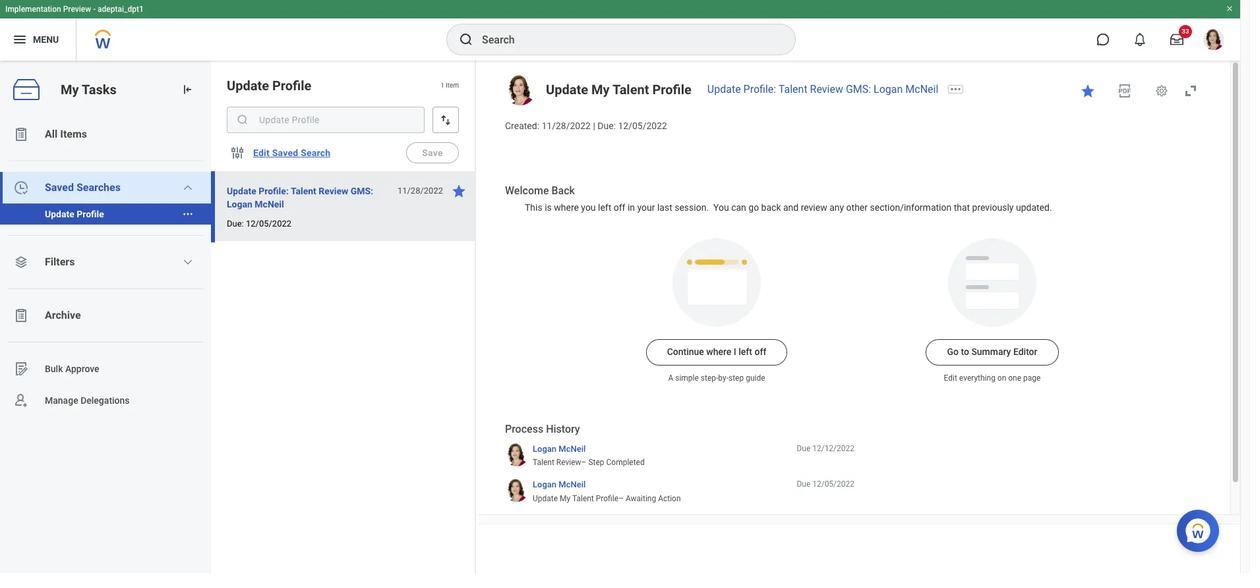 Task type: locate. For each thing, give the bounding box(es) containing it.
0 horizontal spatial edit
[[253, 148, 270, 158]]

1 horizontal spatial my
[[560, 495, 571, 504]]

back
[[762, 202, 781, 213]]

1 vertical spatial where
[[707, 347, 732, 358]]

1 vertical spatial due
[[797, 481, 811, 490]]

off
[[614, 202, 626, 213], [755, 347, 767, 358]]

edit inside 'button'
[[253, 148, 270, 158]]

review
[[810, 83, 844, 96], [319, 186, 349, 197], [557, 459, 582, 468]]

–
[[582, 459, 587, 468], [619, 495, 624, 504]]

logan mcneil button down 'talent review – step completed'
[[533, 480, 586, 491]]

1 horizontal spatial update profile
[[227, 78, 312, 94]]

0 horizontal spatial update profile: talent review gms: logan mcneil
[[227, 186, 373, 210]]

0 horizontal spatial my
[[61, 82, 79, 97]]

2 vertical spatial review
[[557, 459, 582, 468]]

logan mcneil down 'talent review – step completed'
[[533, 481, 586, 490]]

search
[[301, 148, 331, 158]]

saved searches button
[[0, 172, 211, 204]]

1 horizontal spatial edit
[[944, 374, 958, 384]]

0 vertical spatial search image
[[458, 32, 474, 47]]

1 due from the top
[[797, 445, 811, 454]]

due left 12/12/2022 on the bottom right of page
[[797, 445, 811, 454]]

1 vertical spatial search image
[[236, 113, 249, 127]]

1 vertical spatial update profile: talent review gms: logan mcneil
[[227, 186, 373, 210]]

adeptai_dpt1
[[98, 5, 144, 14]]

left
[[598, 202, 612, 213], [739, 347, 753, 358]]

0 horizontal spatial search image
[[236, 113, 249, 127]]

sort image
[[439, 113, 453, 127]]

11/28/2022
[[542, 121, 591, 131], [398, 186, 443, 196]]

0 horizontal spatial gms:
[[351, 186, 373, 197]]

1 horizontal spatial off
[[755, 347, 767, 358]]

simple
[[676, 374, 699, 384]]

due 12/12/2022
[[797, 445, 855, 454]]

my tasks
[[61, 82, 117, 97]]

1 horizontal spatial search image
[[458, 32, 474, 47]]

my down 'talent review – step completed'
[[560, 495, 571, 504]]

2 logan mcneil from the top
[[533, 481, 586, 490]]

1 vertical spatial off
[[755, 347, 767, 358]]

editor
[[1014, 347, 1038, 358]]

1 logan mcneil button from the top
[[533, 444, 586, 455]]

0 horizontal spatial 12/05/2022
[[246, 219, 292, 229]]

1 horizontal spatial profile:
[[744, 83, 777, 96]]

update
[[227, 78, 269, 94], [546, 82, 588, 98], [708, 83, 741, 96], [227, 186, 256, 197], [45, 209, 74, 220], [533, 495, 558, 504]]

11/28/2022 left '|'
[[542, 121, 591, 131]]

logan mcneil down history
[[533, 445, 586, 454]]

0 vertical spatial due
[[797, 445, 811, 454]]

step-
[[701, 374, 719, 384]]

where inside welcome back this is where you left off in your last session.  you can go back and review any other section/information that previously updated.
[[554, 202, 579, 213]]

12/05/2022 down update my talent profile
[[618, 121, 667, 131]]

last
[[658, 202, 673, 213]]

a simple step-by-step guide
[[669, 374, 766, 384]]

where down back
[[554, 202, 579, 213]]

0 vertical spatial –
[[582, 459, 587, 468]]

my inside my tasks element
[[61, 82, 79, 97]]

tasks
[[82, 82, 117, 97]]

review inside process history region
[[557, 459, 582, 468]]

1 horizontal spatial due:
[[598, 121, 616, 131]]

rename image
[[13, 361, 29, 377]]

0 horizontal spatial saved
[[45, 181, 74, 194]]

update my talent profile – awaiting action
[[533, 495, 681, 504]]

my inside process history region
[[560, 495, 571, 504]]

logan mcneil
[[533, 445, 586, 454], [533, 481, 586, 490]]

12/05/2022 for due 12/05/2022
[[813, 481, 855, 490]]

due down due 12/12/2022
[[797, 481, 811, 490]]

saved right clock check image
[[45, 181, 74, 194]]

process history region
[[505, 423, 855, 509]]

process history
[[505, 424, 580, 436]]

due: right '|'
[[598, 121, 616, 131]]

12/05/2022 inside "item list" element
[[246, 219, 292, 229]]

searches
[[76, 181, 121, 194]]

one
[[1009, 374, 1022, 384]]

chevron down image
[[183, 183, 193, 193]]

my tasks element
[[0, 61, 211, 574]]

gear image
[[1156, 84, 1169, 98]]

1 vertical spatial left
[[739, 347, 753, 358]]

edit down the go
[[944, 374, 958, 384]]

review inside 'update profile: talent review gms: logan mcneil'
[[319, 186, 349, 197]]

due: 12/05/2022
[[227, 219, 292, 229]]

page
[[1024, 374, 1041, 384]]

off left in
[[614, 202, 626, 213]]

0 vertical spatial off
[[614, 202, 626, 213]]

0 vertical spatial update profile
[[227, 78, 312, 94]]

0 vertical spatial logan mcneil button
[[533, 444, 586, 455]]

logan mcneil button
[[533, 444, 586, 455], [533, 480, 586, 491]]

off inside "button"
[[755, 347, 767, 358]]

welcome back this is where you left off in your last session.  you can go back and review any other section/information that previously updated.
[[505, 185, 1053, 213]]

0 horizontal spatial profile:
[[259, 186, 289, 197]]

0 horizontal spatial left
[[598, 202, 612, 213]]

1 vertical spatial saved
[[45, 181, 74, 194]]

1 vertical spatial logan mcneil button
[[533, 480, 586, 491]]

saved
[[272, 148, 298, 158], [45, 181, 74, 194]]

you
[[581, 202, 596, 213]]

0 horizontal spatial where
[[554, 202, 579, 213]]

edit for edit everything on one page
[[944, 374, 958, 384]]

1 horizontal spatial left
[[739, 347, 753, 358]]

1 vertical spatial edit
[[944, 374, 958, 384]]

1 horizontal spatial review
[[557, 459, 582, 468]]

save button
[[406, 142, 459, 164]]

update inside process history region
[[533, 495, 558, 504]]

-
[[93, 5, 96, 14]]

1
[[441, 82, 444, 89]]

0 horizontal spatial off
[[614, 202, 626, 213]]

menu
[[33, 34, 59, 45]]

is
[[545, 202, 552, 213]]

guide
[[746, 374, 766, 384]]

0 vertical spatial where
[[554, 202, 579, 213]]

update profile button
[[0, 204, 177, 225]]

0 horizontal spatial review
[[319, 186, 349, 197]]

0 horizontal spatial 11/28/2022
[[398, 186, 443, 196]]

step
[[589, 459, 605, 468]]

None text field
[[227, 107, 425, 133]]

list
[[0, 119, 211, 417]]

12/05/2022 inside process history region
[[813, 481, 855, 490]]

1 vertical spatial 12/05/2022
[[246, 219, 292, 229]]

gms:
[[846, 83, 871, 96], [351, 186, 373, 197]]

this
[[525, 202, 543, 213]]

my for update my talent profile – awaiting action
[[560, 495, 571, 504]]

list containing all items
[[0, 119, 211, 417]]

star image
[[1081, 83, 1096, 99]]

0 vertical spatial edit
[[253, 148, 270, 158]]

0 vertical spatial due:
[[598, 121, 616, 131]]

in
[[628, 202, 635, 213]]

1 vertical spatial logan mcneil
[[533, 481, 586, 490]]

perspective image
[[13, 255, 29, 270]]

session.
[[675, 202, 709, 213]]

1 horizontal spatial –
[[619, 495, 624, 504]]

your
[[638, 202, 655, 213]]

my left tasks
[[61, 82, 79, 97]]

1 vertical spatial gms:
[[351, 186, 373, 197]]

11/28/2022 inside "item list" element
[[398, 186, 443, 196]]

1 vertical spatial due:
[[227, 219, 244, 229]]

created: 11/28/2022 | due: 12/05/2022
[[505, 121, 667, 131]]

my
[[61, 82, 79, 97], [592, 82, 610, 98], [560, 495, 571, 504]]

saved left search
[[272, 148, 298, 158]]

left right i
[[739, 347, 753, 358]]

and review
[[784, 202, 828, 213]]

item
[[446, 82, 459, 89]]

saved searches
[[45, 181, 121, 194]]

0 vertical spatial 11/28/2022
[[542, 121, 591, 131]]

due: right related actions icon
[[227, 219, 244, 229]]

archive button
[[0, 300, 211, 332]]

where left i
[[707, 347, 732, 358]]

action
[[658, 495, 681, 504]]

due for due 12/05/2022
[[797, 481, 811, 490]]

update my talent profile
[[546, 82, 692, 98]]

1 horizontal spatial where
[[707, 347, 732, 358]]

profile: inside button
[[259, 186, 289, 197]]

mcneil inside 'update profile: talent review gms: logan mcneil'
[[255, 199, 284, 210]]

mcneil
[[906, 83, 939, 96], [255, 199, 284, 210], [559, 445, 586, 454], [559, 481, 586, 490]]

1 vertical spatial update profile
[[45, 209, 104, 220]]

Search Workday  search field
[[482, 25, 768, 54]]

1 horizontal spatial update profile: talent review gms: logan mcneil
[[708, 83, 939, 96]]

0 vertical spatial saved
[[272, 148, 298, 158]]

manage delegations link
[[0, 385, 211, 417]]

1 vertical spatial 11/28/2022
[[398, 186, 443, 196]]

off right i
[[755, 347, 767, 358]]

edit right the configure image
[[253, 148, 270, 158]]

1 horizontal spatial saved
[[272, 148, 298, 158]]

12/05/2022
[[618, 121, 667, 131], [246, 219, 292, 229], [813, 481, 855, 490]]

search image
[[458, 32, 474, 47], [236, 113, 249, 127]]

2 horizontal spatial my
[[592, 82, 610, 98]]

0 vertical spatial gms:
[[846, 83, 871, 96]]

2 logan mcneil button from the top
[[533, 480, 586, 491]]

1 horizontal spatial 12/05/2022
[[618, 121, 667, 131]]

due for due 12/12/2022
[[797, 445, 811, 454]]

search image up the configure image
[[236, 113, 249, 127]]

1 vertical spatial profile:
[[259, 186, 289, 197]]

update profile: talent review gms: logan mcneil link
[[708, 83, 939, 96]]

talent
[[613, 82, 649, 98], [779, 83, 808, 96], [291, 186, 316, 197], [533, 459, 555, 468], [573, 495, 594, 504]]

12/05/2022 down update profile: talent review gms: logan mcneil button
[[246, 219, 292, 229]]

none text field inside "item list" element
[[227, 107, 425, 133]]

left inside welcome back this is where you left off in your last session.  you can go back and review any other section/information that previously updated.
[[598, 202, 612, 213]]

1 logan mcneil from the top
[[533, 445, 586, 454]]

all items
[[45, 128, 87, 141]]

on
[[998, 374, 1007, 384]]

my up '|'
[[592, 82, 610, 98]]

logan mcneil button down history
[[533, 444, 586, 455]]

logan
[[874, 83, 903, 96], [227, 199, 253, 210], [533, 445, 557, 454], [533, 481, 557, 490]]

0 horizontal spatial due:
[[227, 219, 244, 229]]

view printable version (pdf) image
[[1117, 83, 1133, 99]]

2 horizontal spatial 12/05/2022
[[813, 481, 855, 490]]

go to summary editor button
[[926, 340, 1059, 366]]

– left step
[[582, 459, 587, 468]]

1 vertical spatial review
[[319, 186, 349, 197]]

update profile: talent review gms: logan mcneil button
[[227, 183, 391, 212]]

0 horizontal spatial update profile
[[45, 209, 104, 220]]

12/05/2022 down 12/12/2022 on the bottom right of page
[[813, 481, 855, 490]]

11/28/2022 left star icon
[[398, 186, 443, 196]]

2 due from the top
[[797, 481, 811, 490]]

2 vertical spatial 12/05/2022
[[813, 481, 855, 490]]

can go
[[732, 202, 759, 213]]

0 vertical spatial logan mcneil
[[533, 445, 586, 454]]

off inside welcome back this is where you left off in your last session.  you can go back and review any other section/information that previously updated.
[[614, 202, 626, 213]]

0 vertical spatial left
[[598, 202, 612, 213]]

profile
[[272, 78, 312, 94], [653, 82, 692, 98], [77, 209, 104, 220], [596, 495, 619, 504]]

0 vertical spatial update profile: talent review gms: logan mcneil
[[708, 83, 939, 96]]

– left awaiting
[[619, 495, 624, 504]]

0 vertical spatial review
[[810, 83, 844, 96]]

left right you
[[598, 202, 612, 213]]

search image up item
[[458, 32, 474, 47]]

12/12/2022
[[813, 445, 855, 454]]



Task type: describe. For each thing, give the bounding box(es) containing it.
clipboard image
[[13, 308, 29, 324]]

step
[[729, 374, 744, 384]]

welcome
[[505, 185, 549, 197]]

chevron down image
[[183, 257, 193, 268]]

edit saved search button
[[248, 140, 336, 166]]

process
[[505, 424, 544, 436]]

0 vertical spatial 12/05/2022
[[618, 121, 667, 131]]

archive
[[45, 309, 81, 322]]

notifications large image
[[1134, 33, 1147, 46]]

menu banner
[[0, 0, 1241, 61]]

1 horizontal spatial gms:
[[846, 83, 871, 96]]

star image
[[451, 183, 467, 199]]

justify image
[[12, 32, 28, 47]]

updated.
[[1016, 202, 1053, 213]]

by-
[[719, 374, 729, 384]]

configure image
[[230, 145, 245, 161]]

created:
[[505, 121, 540, 131]]

delegations
[[81, 396, 130, 406]]

due: inside "item list" element
[[227, 219, 244, 229]]

edit everything on one page
[[944, 374, 1041, 384]]

inbox large image
[[1171, 33, 1184, 46]]

12/05/2022 for due: 12/05/2022
[[246, 219, 292, 229]]

everything
[[960, 374, 996, 384]]

bulk
[[45, 364, 63, 374]]

1 horizontal spatial 11/28/2022
[[542, 121, 591, 131]]

clipboard image
[[13, 127, 29, 142]]

user plus image
[[13, 393, 29, 409]]

that previously
[[954, 202, 1014, 213]]

fullscreen image
[[1183, 83, 1199, 99]]

approve
[[65, 364, 99, 374]]

logan inside 'update profile: talent review gms: logan mcneil'
[[227, 199, 253, 210]]

a
[[669, 374, 674, 384]]

talent review – step completed
[[533, 459, 645, 468]]

item list element
[[211, 61, 476, 574]]

bulk approve link
[[0, 354, 211, 385]]

history
[[546, 424, 580, 436]]

update profile: talent review gms: logan mcneil inside update profile: talent review gms: logan mcneil button
[[227, 186, 373, 210]]

completed
[[607, 459, 645, 468]]

update inside "list"
[[45, 209, 74, 220]]

go
[[948, 347, 959, 358]]

implementation preview -   adeptai_dpt1
[[5, 5, 144, 14]]

related actions image
[[182, 208, 194, 220]]

manage delegations
[[45, 396, 130, 406]]

back
[[552, 185, 575, 197]]

update profile list
[[0, 204, 211, 225]]

manage
[[45, 396, 78, 406]]

preview
[[63, 5, 91, 14]]

0 horizontal spatial –
[[582, 459, 587, 468]]

saved inside 'button'
[[272, 148, 298, 158]]

go to summary editor
[[948, 347, 1038, 358]]

other
[[847, 202, 868, 213]]

left inside "button"
[[739, 347, 753, 358]]

logan mcneil button for review
[[533, 444, 586, 455]]

update profile inside "item list" element
[[227, 78, 312, 94]]

my for update my talent profile
[[592, 82, 610, 98]]

summary
[[972, 347, 1012, 358]]

close environment banner image
[[1226, 5, 1234, 13]]

bulk approve
[[45, 364, 99, 374]]

employee's photo (logan mcneil) image
[[505, 75, 536, 106]]

1 vertical spatial –
[[619, 495, 624, 504]]

continue where i left off button
[[646, 340, 788, 366]]

logan mcneil button for my
[[533, 480, 586, 491]]

talent inside 'update profile: talent review gms: logan mcneil'
[[291, 186, 316, 197]]

profile inside "item list" element
[[272, 78, 312, 94]]

profile logan mcneil image
[[1204, 29, 1225, 53]]

33 button
[[1163, 25, 1193, 54]]

items
[[60, 128, 87, 141]]

clock check image
[[13, 180, 29, 196]]

all
[[45, 128, 58, 141]]

search image inside "item list" element
[[236, 113, 249, 127]]

continue where i left off
[[667, 347, 767, 358]]

2 horizontal spatial review
[[810, 83, 844, 96]]

menu button
[[0, 18, 76, 61]]

edit for edit saved search
[[253, 148, 270, 158]]

0 vertical spatial profile:
[[744, 83, 777, 96]]

logan mcneil for my
[[533, 481, 586, 490]]

i
[[734, 347, 737, 358]]

filters
[[45, 256, 75, 268]]

implementation
[[5, 5, 61, 14]]

section/information
[[870, 202, 952, 213]]

where inside "button"
[[707, 347, 732, 358]]

profile inside button
[[77, 209, 104, 220]]

|
[[593, 121, 596, 131]]

profile inside process history region
[[596, 495, 619, 504]]

update profile inside button
[[45, 209, 104, 220]]

filters button
[[0, 247, 211, 278]]

transformation import image
[[181, 83, 194, 96]]

save
[[422, 148, 443, 158]]

logan mcneil for review
[[533, 445, 586, 454]]

gms: inside button
[[351, 186, 373, 197]]

1 item
[[441, 82, 459, 89]]

any
[[830, 202, 844, 213]]

awaiting
[[626, 495, 656, 504]]

continue
[[667, 347, 704, 358]]

edit saved search
[[253, 148, 331, 158]]

all items button
[[0, 119, 211, 150]]

to
[[961, 347, 970, 358]]

33
[[1182, 28, 1190, 35]]

due 12/05/2022
[[797, 481, 855, 490]]

saved inside dropdown button
[[45, 181, 74, 194]]



Task type: vqa. For each thing, say whether or not it's contained in the screenshot.
Update Profile inside Item List element
yes



